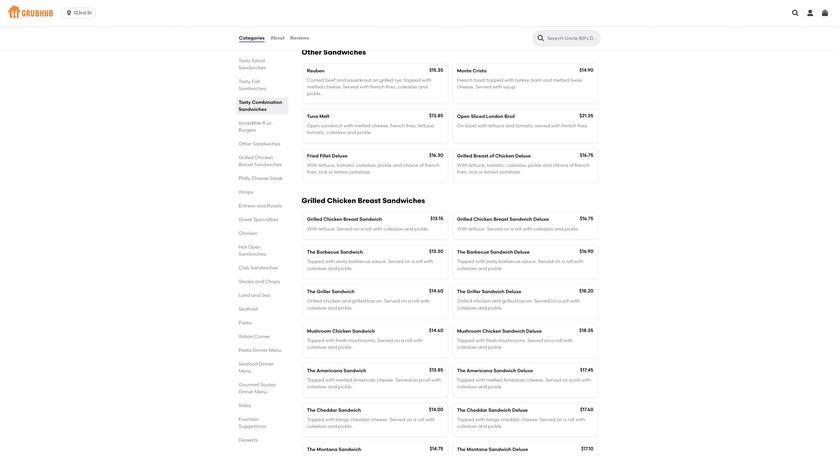 Task type: describe. For each thing, give the bounding box(es) containing it.
coleslaw, for fried fillet deluxe
[[356, 162, 377, 168]]

lettuce, for fried fillet deluxe
[[319, 162, 336, 168]]

chops
[[265, 279, 280, 285]]

tuna
[[307, 114, 318, 119]]

fries, inside the corned beef and sauerkraut on grilled rye, topped with melted cheese. served with french fries, coleslaw and pickle.
[[386, 84, 397, 90]]

tomato, down the fried fillet deluxe
[[337, 162, 355, 168]]

open sandwich with melted cheese, french fries, lettuce, tomato, coleslaw and pickle.
[[307, 123, 435, 135]]

with lettuce, tomato, coleslaw, pickle and choice of french fries, rice or lemon potatoes. for grilled breast of chicken deluxe
[[457, 162, 590, 175]]

123rd st
[[74, 10, 92, 16]]

topped inside "french toast topped with turkey, ham and melted swiss cheese. served with syrup."
[[487, 77, 504, 83]]

served inside the corned beef and sauerkraut on grilled rye, topped with melted cheese. served with french fries, coleslaw and pickle.
[[343, 84, 359, 90]]

the barbecue sandwich deluxe
[[457, 249, 530, 255]]

$16.90
[[580, 249, 594, 254]]

melted down the americana sandwich on the bottom left of the page
[[336, 377, 352, 383]]

sauce. for the barbecue sandwich
[[372, 259, 387, 265]]

greek specialties
[[239, 217, 278, 223]]

incredible
[[239, 120, 261, 126]]

topped for the barbecue sandwich deluxe
[[457, 259, 475, 265]]

barbecue for the barbecue sandwich deluxe
[[499, 259, 521, 265]]

fountain suggestions
[[239, 417, 266, 429]]

deluxe for mushroom chicken sandwich deluxe
[[526, 328, 542, 334]]

coleslaw inside served with coleslaw and pickle. includes french fries, lettuce and tomato.
[[485, 14, 505, 19]]

about button
[[270, 26, 285, 50]]

italian
[[239, 334, 253, 340]]

montana for the montana sandwich
[[317, 447, 338, 453]]

americana for the americana sandwich
[[317, 368, 343, 374]]

0 vertical spatial other
[[302, 48, 322, 56]]

ham
[[532, 77, 542, 83]]

sandwich for the griller sandwich
[[332, 289, 355, 295]]

cheddar for the cheddar sandwich deluxe
[[467, 407, 488, 413]]

$21.35
[[580, 113, 594, 119]]

$13.15
[[431, 216, 444, 222]]

steaks
[[239, 279, 254, 285]]

$14.00
[[429, 407, 444, 412]]

coleslaw inside the corned beef and sauerkraut on grilled rye, topped with melted cheese. served with french fries, coleslaw and pickle.
[[398, 84, 418, 90]]

with for grilled breast of chicken deluxe
[[457, 162, 468, 168]]

sandwich for the cheddar sandwich deluxe
[[489, 407, 511, 413]]

london
[[486, 114, 504, 119]]

topped for mushroom chicken sandwich
[[307, 338, 324, 344]]

tasty salad sandwiches
[[239, 58, 266, 71]]

french toast topped with turkey, ham and melted swiss cheese. served with syrup.
[[457, 77, 583, 90]]

tasty cheese sandwiches
[[239, 37, 269, 50]]

$18.20
[[580, 288, 594, 294]]

pasta for pasta dinner menu
[[239, 348, 252, 353]]

$15.35
[[430, 67, 444, 73]]

reviews button
[[290, 26, 309, 50]]

sandwiches inside tasty cheese sandwiches
[[239, 44, 266, 50]]

cheese. inside the corned beef and sauerkraut on grilled rye, topped with melted cheese. served with french fries, coleslaw and pickle.
[[324, 84, 342, 90]]

0 vertical spatial grilled chicken breast sandwiches
[[239, 155, 282, 168]]

chicken for the griller sandwich
[[323, 298, 341, 304]]

1 vertical spatial other sandwiches
[[239, 141, 280, 147]]

123rd st button
[[61, 8, 99, 18]]

search icon image
[[537, 34, 545, 42]]

sandwich for the montana sandwich
[[339, 447, 362, 453]]

open for open sandwich with melted cheese, french fries, lettuce, tomato, coleslaw and pickle.
[[307, 123, 320, 129]]

123rd
[[74, 10, 86, 16]]

monte
[[457, 68, 472, 74]]

seafood dinner menu
[[239, 361, 274, 374]]

fried fillet deluxe
[[307, 153, 348, 159]]

$14.60 for grilled chicken and grilled bacon. served on a roll with coleslaw and pickle.
[[429, 288, 444, 294]]

fountain
[[239, 417, 259, 422]]

sandwich for the cheddar sandwich
[[339, 407, 361, 413]]

pasta for pasta
[[239, 320, 252, 326]]

1 horizontal spatial svg image
[[807, 9, 815, 17]]

sandwich for the barbecue sandwich
[[340, 249, 363, 255]]

the griller sandwich deluxe
[[457, 289, 522, 295]]

of for grilled breast of chicken deluxe
[[570, 162, 574, 168]]

hot open sandwiches
[[239, 244, 266, 257]]

the montana sandwich deluxe
[[457, 447, 528, 453]]

8
[[263, 120, 265, 126]]

2 horizontal spatial svg image
[[821, 9, 830, 17]]

$16.30
[[429, 152, 444, 158]]

$16.75 for with lettuce. served on a roll with coleslaw and pickle.
[[580, 216, 594, 222]]

topped inside the corned beef and sauerkraut on grilled rye, topped with melted cheese. served with french fries, coleslaw and pickle.
[[404, 77, 421, 83]]

choice for $16.75
[[553, 162, 569, 168]]

the americana sandwich deluxe
[[457, 368, 533, 374]]

turkey,
[[515, 77, 530, 83]]

about
[[271, 35, 285, 41]]

$13.85 for topped with melted american cheese. served on a roll with coleslaw and pickle.
[[430, 367, 444, 373]]

sandwich for the americana sandwich
[[344, 368, 366, 374]]

and inside the open sandwich with melted cheese, french fries, lettuce, tomato, coleslaw and pickle.
[[347, 130, 356, 135]]

fresh for mushroom chicken sandwich deluxe
[[486, 338, 498, 344]]

gourmet
[[239, 382, 259, 388]]

1 horizontal spatial lettuce
[[489, 123, 505, 129]]

sliced
[[471, 114, 485, 119]]

grilled chicken breast sandwich deluxe
[[457, 217, 549, 222]]

incredible 8 oz. burgers
[[239, 120, 273, 133]]

pickle for fried fillet deluxe
[[378, 162, 392, 168]]

french inside the open sandwich with melted cheese, french fries, lettuce, tomato, coleslaw and pickle.
[[390, 123, 405, 129]]

cheese for sandwiches
[[252, 37, 269, 43]]

with inside served with coleslaw and pickle. includes french fries, lettuce and tomato.
[[474, 14, 484, 19]]

on toast with lettuce and tomato, served with french fries.
[[457, 123, 588, 129]]

sea
[[262, 293, 270, 298]]

$14.75
[[430, 446, 444, 452]]

sauerkraut
[[347, 77, 372, 83]]

melted inside the open sandwich with melted cheese, french fries, lettuce, tomato, coleslaw and pickle.
[[355, 123, 371, 129]]

cheddar for the cheddar sandwich deluxe
[[501, 417, 520, 423]]

deluxe for the montana sandwich deluxe
[[513, 447, 528, 453]]

grilled breast of chicken deluxe
[[457, 153, 531, 159]]

american for the americana sandwich deluxe
[[504, 377, 526, 383]]

pickle. inside served with coleslaw and pickle. includes french fries, lettuce and tomato.
[[516, 14, 530, 19]]

desserts
[[239, 437, 258, 443]]

philly
[[239, 176, 250, 181]]

tasty for tasty combination sandwiches
[[239, 100, 251, 105]]

land
[[239, 293, 250, 298]]

$14.60 for topped with fresh mushrooms. served on a roll with coleslaw and pickle.
[[429, 328, 444, 333]]

grilled chicken and grilled bacon. served on a roll with coleslaw and pickle. for the griller sandwich deluxe
[[457, 298, 580, 311]]

grilled chicken and grilled bacon. served on a roll with coleslaw and pickle. for the griller sandwich
[[307, 298, 430, 311]]

fillet
[[320, 153, 331, 159]]

suggestions
[[239, 424, 266, 429]]

st
[[87, 10, 92, 16]]

served
[[535, 123, 550, 129]]

coleslaw, for grilled breast of chicken deluxe
[[506, 162, 527, 168]]

club
[[239, 265, 250, 271]]

tomato.
[[485, 21, 503, 26]]

gourmet sautes dinner menu
[[239, 382, 276, 395]]

the for the americana sandwich
[[307, 368, 316, 374]]

sides
[[239, 403, 251, 409]]

lettuce. for grilled chicken breast sandwich deluxe
[[469, 226, 486, 232]]

$17.10
[[582, 446, 594, 452]]

sandwich
[[321, 123, 343, 129]]

1 horizontal spatial of
[[490, 153, 494, 159]]

0 horizontal spatial other
[[239, 141, 252, 147]]

sandwich for the americana sandwich deluxe
[[494, 368, 517, 374]]

topped for the cheddar sandwich
[[307, 417, 324, 423]]

$17.60
[[580, 407, 594, 412]]

swiss
[[570, 77, 583, 83]]

tomato, down grilled breast of chicken deluxe
[[487, 162, 505, 168]]

grilled for the griller sandwich
[[352, 298, 366, 304]]

sandwich for the barbecue sandwich deluxe
[[491, 249, 513, 255]]

categories button
[[239, 26, 265, 50]]

menu for pasta dinner menu
[[269, 348, 282, 353]]

italian corner
[[239, 334, 270, 340]]

and inside "french toast topped with turkey, ham and melted swiss cheese. served with syrup."
[[543, 77, 552, 83]]

lemon for deluxe
[[334, 169, 349, 175]]

sandwiches inside tasty combination sandwiches
[[239, 107, 267, 112]]

lettuce, for grilled breast of chicken deluxe
[[469, 162, 486, 168]]

$18.35
[[580, 328, 594, 333]]

melted inside "french toast topped with turkey, ham and melted swiss cheese. served with syrup."
[[553, 77, 569, 83]]

philly cheese steak
[[239, 176, 283, 181]]

with lettuce. served on a roll with coleslaw and pickle. for grilled chicken breast sandwich
[[307, 226, 429, 232]]

grilled for the griller sandwich deluxe
[[502, 298, 516, 304]]

entrees and roasts
[[239, 203, 282, 209]]

served with coleslaw and pickle. includes french fries, lettuce and tomato.
[[457, 14, 578, 26]]

cheese. for the americana sandwich deluxe
[[527, 377, 545, 383]]

sandwich for the montana sandwich deluxe
[[489, 447, 512, 453]]

$16.75 for with lettuce, tomato, coleslaw, pickle and choice of french fries, rice or lemon potatoes.
[[580, 152, 594, 158]]

hot
[[239, 244, 247, 250]]

topped for the americana sandwich
[[307, 377, 324, 383]]

fries, inside the open sandwich with melted cheese, french fries, lettuce, tomato, coleslaw and pickle.
[[406, 123, 417, 129]]

mushrooms. for mushroom chicken sandwich deluxe
[[499, 338, 527, 344]]

the montana sandwich
[[307, 447, 362, 453]]

tangy for the cheddar sandwich deluxe
[[486, 417, 500, 423]]

specialties
[[254, 217, 278, 223]]

topped for mushroom chicken sandwich deluxe
[[457, 338, 475, 344]]

cheese. inside "french toast topped with turkey, ham and melted swiss cheese. served with syrup."
[[457, 84, 475, 90]]

menu for seafood dinner menu
[[239, 368, 251, 374]]

deluxe for the griller sandwich deluxe
[[506, 289, 522, 295]]

zesty for the barbecue sandwich deluxe
[[486, 259, 498, 265]]



Task type: locate. For each thing, give the bounding box(es) containing it.
svg image inside 123rd st button
[[66, 10, 72, 16]]

the barbecue sandwich
[[307, 249, 363, 255]]

sandwich
[[360, 217, 382, 222], [510, 217, 533, 222], [340, 249, 363, 255], [491, 249, 513, 255], [332, 289, 355, 295], [482, 289, 505, 295], [352, 328, 375, 334], [503, 328, 525, 334], [344, 368, 366, 374], [494, 368, 517, 374], [339, 407, 361, 413], [489, 407, 511, 413], [339, 447, 362, 453], [489, 447, 512, 453]]

2 with lettuce, tomato, coleslaw, pickle and choice of french fries, rice or lemon potatoes. from the left
[[457, 162, 590, 175]]

0 horizontal spatial cheddar
[[317, 407, 337, 413]]

served inside served with coleslaw and pickle. includes french fries, lettuce and tomato.
[[457, 14, 473, 19]]

1 horizontal spatial cheddar
[[467, 407, 488, 413]]

dinner inside gourmet sautes dinner menu
[[239, 389, 254, 395]]

1 fresh from the left
[[336, 338, 347, 344]]

open inside the open sandwich with melted cheese, french fries, lettuce, tomato, coleslaw and pickle.
[[307, 123, 320, 129]]

melted
[[553, 77, 569, 83], [307, 84, 323, 90], [355, 123, 371, 129], [336, 377, 352, 383], [486, 377, 503, 383]]

0 horizontal spatial american
[[353, 377, 376, 383]]

0 horizontal spatial lettuce
[[457, 21, 473, 26]]

sandwich for the griller sandwich deluxe
[[482, 289, 505, 295]]

0 horizontal spatial fresh
[[336, 338, 347, 344]]

svg image
[[792, 9, 800, 17]]

with for grilled chicken breast sandwich
[[307, 226, 318, 232]]

0 horizontal spatial lemon
[[334, 169, 349, 175]]

1 seafood from the top
[[239, 306, 258, 312]]

2 with lettuce. served on a roll with coleslaw and pickle. from the left
[[457, 226, 579, 232]]

of for fried fillet deluxe
[[419, 162, 424, 168]]

1 $13.85 from the top
[[430, 113, 444, 119]]

lemon for of
[[485, 169, 499, 175]]

grilled chicken breast sandwiches up grilled chicken breast sandwich
[[302, 197, 425, 205]]

mushrooms.
[[349, 338, 376, 344], [499, 338, 527, 344]]

includes
[[532, 14, 551, 19]]

$16.75 up $16.90
[[580, 216, 594, 222]]

seafood down the land
[[239, 306, 258, 312]]

topped with melted american cheese. served on a roll with coleslaw and pickle. for the americana sandwich
[[307, 377, 441, 390]]

chicken down 'the griller sandwich'
[[323, 298, 341, 304]]

french inside served with coleslaw and pickle. includes french fries, lettuce and tomato.
[[552, 14, 566, 19]]

0 horizontal spatial topped with zesty barbecue sauce. served on a roll with coleslaw and pickle.
[[307, 259, 434, 271]]

2 topped with melted american cheese. served on a roll with coleslaw and pickle. from the left
[[457, 377, 591, 390]]

0 horizontal spatial of
[[419, 162, 424, 168]]

corned beef and sauerkraut on grilled rye, topped with melted cheese. served with french fries, coleslaw and pickle.
[[307, 77, 432, 97]]

menu
[[269, 348, 282, 353], [239, 368, 251, 374], [255, 389, 267, 395]]

toast
[[474, 77, 486, 83], [465, 123, 477, 129]]

open for open sliced london broil
[[457, 114, 470, 119]]

1 mushrooms. from the left
[[349, 338, 376, 344]]

pickle. inside the corned beef and sauerkraut on grilled rye, topped with melted cheese. served with french fries, coleslaw and pickle.
[[307, 91, 322, 97]]

chicken
[[323, 298, 341, 304], [473, 298, 491, 304]]

1 horizontal spatial cheddar
[[501, 417, 520, 423]]

choice for $16.30
[[403, 162, 418, 168]]

potatoes. for deluxe
[[350, 169, 371, 175]]

2 horizontal spatial menu
[[269, 348, 282, 353]]

1 montana from the left
[[317, 447, 338, 453]]

1 griller from the left
[[317, 289, 331, 295]]

1 horizontal spatial chicken
[[473, 298, 491, 304]]

rice for breast
[[469, 169, 478, 175]]

1 topped with melted american cheese. served on a roll with coleslaw and pickle. from the left
[[307, 377, 441, 390]]

sauce. for the barbecue sandwich deluxe
[[522, 259, 537, 265]]

2 grilled chicken and grilled bacon. served on a roll with coleslaw and pickle. from the left
[[457, 298, 580, 311]]

1 cheddar from the left
[[317, 407, 337, 413]]

fresh for mushroom chicken sandwich
[[336, 338, 347, 344]]

tasty fish sandwiches
[[239, 79, 266, 91]]

with for fried fillet deluxe
[[307, 162, 318, 168]]

1 vertical spatial menu
[[239, 368, 251, 374]]

lettuce, down grilled breast of chicken deluxe
[[469, 162, 486, 168]]

lettuce. for grilled chicken breast sandwich
[[319, 226, 336, 232]]

fried
[[307, 153, 319, 159]]

coleslaw
[[485, 14, 505, 19], [398, 84, 418, 90], [326, 130, 346, 135], [384, 226, 403, 232], [534, 226, 554, 232], [307, 266, 327, 271], [457, 266, 477, 271], [307, 305, 327, 311], [457, 305, 477, 311], [307, 345, 327, 350], [457, 345, 477, 350], [307, 384, 327, 390], [457, 384, 477, 390], [307, 424, 327, 429], [457, 424, 477, 429]]

roll
[[365, 226, 372, 232], [515, 226, 522, 232], [416, 259, 423, 265], [566, 259, 573, 265], [412, 298, 419, 304], [562, 298, 569, 304], [405, 338, 412, 344], [556, 338, 562, 344], [423, 377, 430, 383], [574, 377, 580, 383], [418, 417, 425, 423], [568, 417, 575, 423]]

0 horizontal spatial potatoes.
[[350, 169, 371, 175]]

2 mushrooms. from the left
[[499, 338, 527, 344]]

1 tangy from the left
[[336, 417, 349, 423]]

dinner for pasta
[[253, 348, 268, 353]]

1 topped with zesty barbecue sauce. served on a roll with coleslaw and pickle. from the left
[[307, 259, 434, 271]]

1 barbecue from the left
[[349, 259, 371, 265]]

1 horizontal spatial mushroom
[[457, 328, 481, 334]]

1 horizontal spatial topped with zesty barbecue sauce. served on a roll with coleslaw and pickle.
[[457, 259, 584, 271]]

1 vertical spatial grilled chicken breast sandwiches
[[302, 197, 425, 205]]

rice down grilled breast of chicken deluxe
[[469, 169, 478, 175]]

other down the reviews
[[302, 48, 322, 56]]

open up on
[[457, 114, 470, 119]]

grilled chicken and grilled bacon. served on a roll with coleslaw and pickle.
[[307, 298, 430, 311], [457, 298, 580, 311]]

cheddar for the cheddar sandwich
[[317, 407, 337, 413]]

2 cheddar from the left
[[501, 417, 520, 423]]

mushrooms. down mushroom chicken sandwich deluxe
[[499, 338, 527, 344]]

1 choice from the left
[[403, 162, 418, 168]]

griller
[[317, 289, 331, 295], [467, 289, 481, 295]]

3 tasty from the top
[[239, 79, 251, 84]]

0 horizontal spatial grilled chicken and grilled bacon. served on a roll with coleslaw and pickle.
[[307, 298, 430, 311]]

2 horizontal spatial of
[[570, 162, 574, 168]]

grilled chicken breast sandwiches up "philly cheese steak"
[[239, 155, 282, 168]]

1 rice from the left
[[319, 169, 327, 175]]

fresh down mushroom chicken sandwich deluxe
[[486, 338, 498, 344]]

dinner down "pasta dinner menu"
[[259, 361, 274, 367]]

wraps
[[239, 189, 254, 195]]

2 griller from the left
[[467, 289, 481, 295]]

lettuce, inside the open sandwich with melted cheese, french fries, lettuce, tomato, coleslaw and pickle.
[[418, 123, 435, 129]]

tasty for tasty fish sandwiches
[[239, 79, 251, 84]]

$16.75 down fries.
[[580, 152, 594, 158]]

melted down the corned
[[307, 84, 323, 90]]

pickle
[[378, 162, 392, 168], [528, 162, 542, 168]]

tasty left fish
[[239, 79, 251, 84]]

0 vertical spatial open
[[457, 114, 470, 119]]

2 $13.85 from the top
[[430, 367, 444, 373]]

2 chicken from the left
[[473, 298, 491, 304]]

with lettuce. served on a roll with coleslaw and pickle. for grilled chicken breast sandwich deluxe
[[457, 226, 579, 232]]

the for the griller sandwich deluxe
[[457, 289, 466, 295]]

0 vertical spatial seafood
[[239, 306, 258, 312]]

rice down fillet
[[319, 169, 327, 175]]

1 vertical spatial seafood
[[239, 361, 258, 367]]

melted down 'the americana sandwich deluxe'
[[486, 377, 503, 383]]

pasta down italian
[[239, 348, 252, 353]]

coleslaw inside the open sandwich with melted cheese, french fries, lettuce, tomato, coleslaw and pickle.
[[326, 130, 346, 135]]

topped with tangy cheddar cheese. served on a roll with coleslaw and pickle.
[[307, 417, 435, 429], [457, 417, 585, 429]]

mushroom for mushroom chicken sandwich
[[307, 328, 331, 334]]

1 topped with tangy cheddar cheese. served on a roll with coleslaw and pickle. from the left
[[307, 417, 435, 429]]

the for the barbecue sandwich deluxe
[[457, 249, 466, 255]]

topped with tangy cheddar cheese. served on a roll with coleslaw and pickle. for the cheddar sandwich deluxe
[[457, 417, 585, 429]]

or for fillet
[[329, 169, 333, 175]]

steak
[[270, 176, 283, 181]]

0 vertical spatial pasta
[[239, 320, 252, 326]]

2 pickle from the left
[[528, 162, 542, 168]]

breast
[[474, 153, 489, 159], [239, 162, 253, 168], [358, 197, 381, 205], [344, 217, 359, 222], [494, 217, 509, 222]]

american down the americana sandwich on the bottom left of the page
[[353, 377, 376, 383]]

1 horizontal spatial tangy
[[486, 417, 500, 423]]

with inside the open sandwich with melted cheese, french fries, lettuce, tomato, coleslaw and pickle.
[[344, 123, 353, 129]]

1 vertical spatial toast
[[465, 123, 477, 129]]

seafood down "pasta dinner menu"
[[239, 361, 258, 367]]

melted inside the corned beef and sauerkraut on grilled rye, topped with melted cheese. served with french fries, coleslaw and pickle.
[[307, 84, 323, 90]]

barbecue for the barbecue sandwich deluxe
[[467, 249, 489, 255]]

deluxe for the barbecue sandwich deluxe
[[514, 249, 530, 255]]

cheddar
[[317, 407, 337, 413], [467, 407, 488, 413]]

0 horizontal spatial coleslaw,
[[356, 162, 377, 168]]

2 vertical spatial dinner
[[239, 389, 254, 395]]

1 cheddar from the left
[[351, 417, 370, 423]]

1 bacon. from the left
[[367, 298, 383, 304]]

0 horizontal spatial chicken
[[323, 298, 341, 304]]

1 horizontal spatial barbecue
[[499, 259, 521, 265]]

served inside "french toast topped with turkey, ham and melted swiss cheese. served with syrup."
[[476, 84, 492, 90]]

0 horizontal spatial topped with melted american cheese. served on a roll with coleslaw and pickle.
[[307, 377, 441, 390]]

barbecue for the barbecue sandwich
[[317, 249, 339, 255]]

barbecue
[[349, 259, 371, 265], [499, 259, 521, 265]]

menu down corner
[[269, 348, 282, 353]]

topped with zesty barbecue sauce. served on a roll with coleslaw and pickle. for the barbecue sandwich
[[307, 259, 434, 271]]

1 horizontal spatial barbecue
[[467, 249, 489, 255]]

1 coleslaw, from the left
[[356, 162, 377, 168]]

melted left cheese,
[[355, 123, 371, 129]]

topped up syrup.
[[487, 77, 504, 83]]

2 topped from the left
[[487, 77, 504, 83]]

rice for fillet
[[319, 169, 327, 175]]

1 chicken from the left
[[323, 298, 341, 304]]

1 sauce. from the left
[[372, 259, 387, 265]]

$13.85 for open sandwich with melted cheese, french fries, lettuce, tomato, coleslaw and pickle.
[[430, 113, 444, 119]]

menu inside seafood dinner menu
[[239, 368, 251, 374]]

french
[[457, 77, 473, 83]]

4 tasty from the top
[[239, 100, 251, 105]]

tasty left salad at the top left of the page
[[239, 58, 251, 64]]

0 vertical spatial $13.85
[[430, 113, 444, 119]]

lettuce, down the fried fillet deluxe
[[319, 162, 336, 168]]

1 horizontal spatial grilled
[[380, 77, 394, 83]]

0 horizontal spatial or
[[329, 169, 333, 175]]

2 topped with fresh mushrooms. served on a roll with coleslaw and pickle. from the left
[[457, 338, 573, 350]]

2 fresh from the left
[[486, 338, 498, 344]]

sandwich for mushroom chicken sandwich deluxe
[[503, 328, 525, 334]]

1 horizontal spatial topped with melted american cheese. served on a roll with coleslaw and pickle.
[[457, 377, 591, 390]]

dinner down 'gourmet'
[[239, 389, 254, 395]]

or down the fried fillet deluxe
[[329, 169, 333, 175]]

0 vertical spatial lettuce
[[457, 21, 473, 26]]

lettuce down london
[[489, 123, 505, 129]]

1 vertical spatial $16.75
[[580, 216, 594, 222]]

2 rice from the left
[[469, 169, 478, 175]]

cheddar for the cheddar sandwich
[[351, 417, 370, 423]]

lettuce,
[[418, 123, 435, 129], [319, 162, 336, 168], [469, 162, 486, 168]]

2 topped with tangy cheddar cheese. served on a roll with coleslaw and pickle. from the left
[[457, 417, 585, 429]]

1 horizontal spatial lettuce,
[[418, 123, 435, 129]]

with lettuce. served on a roll with coleslaw and pickle. down grilled chicken breast sandwich deluxe
[[457, 226, 579, 232]]

topped with melted american cheese. served on a roll with coleslaw and pickle. for the americana sandwich deluxe
[[457, 377, 591, 390]]

other down the burgers
[[239, 141, 252, 147]]

served
[[457, 14, 473, 19], [343, 84, 359, 90], [476, 84, 492, 90], [337, 226, 353, 232], [487, 226, 503, 232], [388, 259, 404, 265], [538, 259, 554, 265], [384, 298, 400, 304], [535, 298, 550, 304], [377, 338, 393, 344], [528, 338, 543, 344], [396, 377, 411, 383], [546, 377, 561, 383], [390, 417, 406, 423], [540, 417, 556, 423]]

lettuce, up $16.30
[[418, 123, 435, 129]]

the for the cheddar sandwich deluxe
[[457, 407, 466, 413]]

$14.90
[[580, 67, 594, 73]]

oz.
[[267, 120, 273, 126]]

0 horizontal spatial barbecue
[[349, 259, 371, 265]]

mushroom for mushroom chicken sandwich deluxe
[[457, 328, 481, 334]]

steaks and chops
[[239, 279, 280, 285]]

1 americana from the left
[[317, 368, 343, 374]]

1 horizontal spatial rice
[[469, 169, 478, 175]]

0 horizontal spatial barbecue
[[317, 249, 339, 255]]

american
[[353, 377, 376, 383], [504, 377, 526, 383]]

tasty inside tasty salad sandwiches
[[239, 58, 251, 64]]

open down tuna
[[307, 123, 320, 129]]

grilled down the griller sandwich deluxe
[[502, 298, 516, 304]]

dinner inside seafood dinner menu
[[259, 361, 274, 367]]

bacon. for the griller sandwich
[[367, 298, 383, 304]]

1 vertical spatial other
[[239, 141, 252, 147]]

fries.
[[578, 123, 588, 129]]

$17.45
[[581, 367, 594, 373]]

tuna melt
[[307, 114, 330, 119]]

dinner for seafood
[[259, 361, 274, 367]]

1 horizontal spatial choice
[[553, 162, 569, 168]]

tomato, inside the open sandwich with melted cheese, french fries, lettuce, tomato, coleslaw and pickle.
[[307, 130, 325, 135]]

2 $16.75 from the top
[[580, 216, 594, 222]]

montana for the montana sandwich deluxe
[[467, 447, 488, 453]]

griller for the griller sandwich
[[317, 289, 331, 295]]

toast for on
[[465, 123, 477, 129]]

1 horizontal spatial open
[[307, 123, 320, 129]]

1 lemon from the left
[[334, 169, 349, 175]]

the cheddar sandwich
[[307, 407, 361, 413]]

american down 'the americana sandwich deluxe'
[[504, 377, 526, 383]]

deluxe for the americana sandwich deluxe
[[518, 368, 533, 374]]

0 horizontal spatial mushroom
[[307, 328, 331, 334]]

open right hot
[[248, 244, 261, 250]]

1 vertical spatial $13.85
[[430, 367, 444, 373]]

0 horizontal spatial griller
[[317, 289, 331, 295]]

0 horizontal spatial sauce.
[[372, 259, 387, 265]]

svg image
[[807, 9, 815, 17], [821, 9, 830, 17], [66, 10, 72, 16]]

menu down the sautes
[[255, 389, 267, 395]]

1 with lettuce. served on a roll with coleslaw and pickle. from the left
[[307, 226, 429, 232]]

lemon down grilled breast of chicken deluxe
[[485, 169, 499, 175]]

1 horizontal spatial or
[[479, 169, 483, 175]]

tangy down the cheddar sandwich deluxe
[[486, 417, 500, 423]]

mushroom chicken sandwich deluxe
[[457, 328, 542, 334]]

0 horizontal spatial lettuce,
[[319, 162, 336, 168]]

topped for the cheddar sandwich deluxe
[[457, 417, 475, 423]]

1 topped from the left
[[404, 77, 421, 83]]

tasty inside tasty combination sandwiches
[[239, 100, 251, 105]]

broil
[[505, 114, 515, 119]]

dinner down corner
[[253, 348, 268, 353]]

2 american from the left
[[504, 377, 526, 383]]

2 sauce. from the left
[[522, 259, 537, 265]]

menu up 'gourmet'
[[239, 368, 251, 374]]

grilled left the rye, on the top left of the page
[[380, 77, 394, 83]]

toast inside "french toast topped with turkey, ham and melted swiss cheese. served with syrup."
[[474, 77, 486, 83]]

fresh
[[336, 338, 347, 344], [486, 338, 498, 344]]

griller for the griller sandwich deluxe
[[467, 289, 481, 295]]

tasty for tasty salad sandwiches
[[239, 58, 251, 64]]

americana
[[317, 368, 343, 374], [467, 368, 493, 374]]

cheese. for the americana sandwich
[[377, 377, 394, 383]]

1 zesty from the left
[[336, 259, 348, 265]]

seafood inside seafood dinner menu
[[239, 361, 258, 367]]

pickle. inside the open sandwich with melted cheese, french fries, lettuce, tomato, coleslaw and pickle.
[[357, 130, 372, 135]]

2 seafood from the top
[[239, 361, 258, 367]]

the for the montana sandwich
[[307, 447, 316, 453]]

topped with zesty barbecue sauce. served on a roll with coleslaw and pickle.
[[307, 259, 434, 271], [457, 259, 584, 271]]

1 horizontal spatial mushrooms.
[[499, 338, 527, 344]]

tasty down tasty fish sandwiches
[[239, 100, 251, 105]]

1 horizontal spatial grilled chicken and grilled bacon. served on a roll with coleslaw and pickle.
[[457, 298, 580, 311]]

the for the americana sandwich deluxe
[[457, 368, 466, 374]]

tomato, down "tuna melt"
[[307, 130, 325, 135]]

0 horizontal spatial tangy
[[336, 417, 349, 423]]

1 american from the left
[[353, 377, 376, 383]]

sautes
[[260, 382, 276, 388]]

cheddar down the cheddar sandwich deluxe
[[501, 417, 520, 423]]

the for the griller sandwich
[[307, 289, 316, 295]]

cheese,
[[372, 123, 389, 129]]

zesty for the barbecue sandwich
[[336, 259, 348, 265]]

lettuce. down grilled chicken breast sandwich
[[319, 226, 336, 232]]

cheese.
[[324, 84, 342, 90], [457, 84, 475, 90], [377, 377, 394, 383], [527, 377, 545, 383], [371, 417, 389, 423], [521, 417, 539, 423]]

topped with fresh mushrooms. served on a roll with coleslaw and pickle.
[[307, 338, 423, 350], [457, 338, 573, 350]]

2 americana from the left
[[467, 368, 493, 374]]

categories
[[239, 35, 265, 41]]

tasty inside tasty fish sandwiches
[[239, 79, 251, 84]]

other sandwiches up reuben
[[302, 48, 366, 56]]

grilled chicken breast sandwich
[[307, 217, 382, 222]]

lemon down the fried fillet deluxe
[[334, 169, 349, 175]]

0 vertical spatial $16.75
[[580, 152, 594, 158]]

1 grilled chicken and grilled bacon. served on a roll with coleslaw and pickle. from the left
[[307, 298, 430, 311]]

lettuce inside served with coleslaw and pickle. includes french fries, lettuce and tomato.
[[457, 21, 473, 26]]

1 vertical spatial open
[[307, 123, 320, 129]]

fresh down mushroom chicken sandwich
[[336, 338, 347, 344]]

topped with fresh mushrooms. served on a roll with coleslaw and pickle. down mushroom chicken sandwich deluxe
[[457, 338, 573, 350]]

1 horizontal spatial american
[[504, 377, 526, 383]]

1 vertical spatial $14.60
[[429, 328, 444, 333]]

2 zesty from the left
[[486, 259, 498, 265]]

lemon
[[334, 169, 349, 175], [485, 169, 499, 175]]

2 $14.60 from the top
[[429, 328, 444, 333]]

0 horizontal spatial topped with tangy cheddar cheese. served on a roll with coleslaw and pickle.
[[307, 417, 435, 429]]

$14.60
[[429, 288, 444, 294], [429, 328, 444, 333]]

choice
[[403, 162, 418, 168], [553, 162, 569, 168]]

0 vertical spatial cheese
[[252, 37, 269, 43]]

2 montana from the left
[[467, 447, 488, 453]]

1 horizontal spatial zesty
[[486, 259, 498, 265]]

2 coleslaw, from the left
[[506, 162, 527, 168]]

topped with zesty barbecue sauce. served on a roll with coleslaw and pickle. for the barbecue sandwich deluxe
[[457, 259, 584, 271]]

fries, inside served with coleslaw and pickle. includes french fries, lettuce and tomato.
[[567, 14, 578, 19]]

1 or from the left
[[329, 169, 333, 175]]

sandwich for mushroom chicken sandwich
[[352, 328, 375, 334]]

2 choice from the left
[[553, 162, 569, 168]]

cheese. for the cheddar sandwich deluxe
[[521, 417, 539, 423]]

lettuce left tomato.
[[457, 21, 473, 26]]

1 horizontal spatial topped with tangy cheddar cheese. served on a roll with coleslaw and pickle.
[[457, 417, 585, 429]]

grilled
[[457, 153, 473, 159], [239, 155, 254, 161], [302, 197, 326, 205], [307, 217, 322, 222], [457, 217, 473, 222], [307, 298, 322, 304], [457, 298, 472, 304]]

mushrooms. down mushroom chicken sandwich
[[349, 338, 376, 344]]

rye,
[[395, 77, 403, 83]]

roasts
[[267, 203, 282, 209]]

french inside the corned beef and sauerkraut on grilled rye, topped with melted cheese. served with french fries, coleslaw and pickle.
[[370, 84, 385, 90]]

0 horizontal spatial svg image
[[66, 10, 72, 16]]

0 horizontal spatial with lettuce, tomato, coleslaw, pickle and choice of french fries, rice or lemon potatoes.
[[307, 162, 440, 175]]

0 horizontal spatial pickle
[[378, 162, 392, 168]]

sauce.
[[372, 259, 387, 265], [522, 259, 537, 265]]

0 vertical spatial other sandwiches
[[302, 48, 366, 56]]

1 $14.60 from the top
[[429, 288, 444, 294]]

1 pickle from the left
[[378, 162, 392, 168]]

cheddar
[[351, 417, 370, 423], [501, 417, 520, 423]]

0 horizontal spatial menu
[[239, 368, 251, 374]]

seafood for seafood
[[239, 306, 258, 312]]

pickle for grilled breast of chicken deluxe
[[528, 162, 542, 168]]

1 vertical spatial dinner
[[259, 361, 274, 367]]

barbecue
[[317, 249, 339, 255], [467, 249, 489, 255]]

french
[[552, 14, 566, 19], [370, 84, 385, 90], [390, 123, 405, 129], [562, 123, 577, 129], [425, 162, 440, 168], [575, 162, 590, 168]]

2 vertical spatial menu
[[255, 389, 267, 395]]

0 horizontal spatial other sandwiches
[[239, 141, 280, 147]]

zesty down the barbecue sandwich deluxe
[[486, 259, 498, 265]]

corned
[[307, 77, 324, 83]]

0 horizontal spatial rice
[[319, 169, 327, 175]]

cheddar down the cheddar sandwich
[[351, 417, 370, 423]]

barbecue down the barbecue sandwich deluxe
[[499, 259, 521, 265]]

the for the barbecue sandwich
[[307, 249, 316, 255]]

2 topped with zesty barbecue sauce. served on a roll with coleslaw and pickle. from the left
[[457, 259, 584, 271]]

2 pasta from the top
[[239, 348, 252, 353]]

cristo
[[473, 68, 487, 74]]

2 bacon. from the left
[[517, 298, 533, 304]]

tangy down the cheddar sandwich
[[336, 417, 349, 423]]

1 horizontal spatial topped with fresh mushrooms. served on a roll with coleslaw and pickle.
[[457, 338, 573, 350]]

tomato,
[[516, 123, 534, 129], [307, 130, 325, 135], [337, 162, 355, 168], [487, 162, 505, 168]]

chicken for the griller sandwich deluxe
[[473, 298, 491, 304]]

tasty for tasty cheese sandwiches
[[239, 37, 251, 43]]

1 barbecue from the left
[[317, 249, 339, 255]]

1 horizontal spatial with lettuce. served on a roll with coleslaw and pickle.
[[457, 226, 579, 232]]

toast right on
[[465, 123, 477, 129]]

1 horizontal spatial other sandwiches
[[302, 48, 366, 56]]

2 lemon from the left
[[485, 169, 499, 175]]

topped with fresh mushrooms. served on a roll with coleslaw and pickle. down mushroom chicken sandwich
[[307, 338, 423, 350]]

zesty down the barbecue sandwich
[[336, 259, 348, 265]]

1 mushroom from the left
[[307, 328, 331, 334]]

with
[[474, 14, 484, 19], [422, 77, 432, 83], [505, 77, 514, 83], [360, 84, 369, 90], [493, 84, 502, 90], [344, 123, 353, 129], [478, 123, 488, 129], [551, 123, 561, 129], [373, 226, 382, 232], [523, 226, 533, 232], [326, 259, 335, 265], [424, 259, 434, 265], [476, 259, 485, 265], [574, 259, 584, 265], [420, 298, 430, 304], [570, 298, 580, 304], [326, 338, 335, 344], [413, 338, 423, 344], [476, 338, 485, 344], [564, 338, 573, 344], [326, 377, 335, 383], [431, 377, 441, 383], [476, 377, 485, 383], [582, 377, 591, 383], [326, 417, 335, 423], [426, 417, 435, 423], [476, 417, 485, 423], [576, 417, 585, 423]]

1 topped with fresh mushrooms. served on a roll with coleslaw and pickle. from the left
[[307, 338, 423, 350]]

open sliced london broil
[[457, 114, 515, 119]]

1 horizontal spatial americana
[[467, 368, 493, 374]]

1 horizontal spatial lemon
[[485, 169, 499, 175]]

melt
[[320, 114, 330, 119]]

tasty inside tasty cheese sandwiches
[[239, 37, 251, 43]]

0 horizontal spatial lettuce.
[[319, 226, 336, 232]]

main navigation navigation
[[0, 0, 840, 26]]

1 horizontal spatial other
[[302, 48, 322, 56]]

2 or from the left
[[479, 169, 483, 175]]

beef
[[325, 77, 336, 83]]

toast down cristo
[[474, 77, 486, 83]]

grilled inside the corned beef and sauerkraut on grilled rye, topped with melted cheese. served with french fries, coleslaw and pickle.
[[380, 77, 394, 83]]

menu inside gourmet sautes dinner menu
[[255, 389, 267, 395]]

barbecue down the barbecue sandwich
[[349, 259, 371, 265]]

2 mushroom from the left
[[457, 328, 481, 334]]

0 horizontal spatial topped
[[404, 77, 421, 83]]

0 horizontal spatial bacon.
[[367, 298, 383, 304]]

0 vertical spatial toast
[[474, 77, 486, 83]]

1 horizontal spatial menu
[[255, 389, 267, 395]]

other sandwiches down 'incredible 8 oz. burgers' on the top left of the page
[[239, 141, 280, 147]]

or down grilled breast of chicken deluxe
[[479, 169, 483, 175]]

0 vertical spatial $14.60
[[429, 288, 444, 294]]

1 with lettuce, tomato, coleslaw, pickle and choice of french fries, rice or lemon potatoes. from the left
[[307, 162, 440, 175]]

cheese left the about button
[[252, 37, 269, 43]]

fish
[[252, 79, 261, 84]]

2 cheddar from the left
[[467, 407, 488, 413]]

1 horizontal spatial grilled chicken breast sandwiches
[[302, 197, 425, 205]]

2 barbecue from the left
[[499, 259, 521, 265]]

lettuce. down grilled chicken breast sandwich deluxe
[[469, 226, 486, 232]]

1 tasty from the top
[[239, 37, 251, 43]]

with for grilled chicken breast sandwich deluxe
[[457, 226, 468, 232]]

0 horizontal spatial grilled chicken breast sandwiches
[[239, 155, 282, 168]]

combination
[[252, 100, 282, 105]]

2 tasty from the top
[[239, 58, 251, 64]]

topped for the barbecue sandwich
[[307, 259, 324, 265]]

1 lettuce. from the left
[[319, 226, 336, 232]]

2 horizontal spatial lettuce,
[[469, 162, 486, 168]]

2 tangy from the left
[[486, 417, 500, 423]]

americana for the americana sandwich deluxe
[[467, 368, 493, 374]]

reviews
[[290, 35, 309, 41]]

grilled down 'the griller sandwich'
[[352, 298, 366, 304]]

2 potatoes. from the left
[[500, 169, 522, 175]]

deluxe for the cheddar sandwich deluxe
[[512, 407, 528, 413]]

the cheddar sandwich deluxe
[[457, 407, 528, 413]]

Search Uncle Bill's Diner search field
[[547, 35, 598, 42]]

cheese inside tasty cheese sandwiches
[[252, 37, 269, 43]]

0 horizontal spatial grilled
[[352, 298, 366, 304]]

tasty up tasty salad sandwiches
[[239, 37, 251, 43]]

1 horizontal spatial montana
[[467, 447, 488, 453]]

0 vertical spatial menu
[[269, 348, 282, 353]]

topped with tangy cheddar cheese. served on a roll with coleslaw and pickle. for the cheddar sandwich
[[307, 417, 435, 429]]

2 horizontal spatial open
[[457, 114, 470, 119]]

1 horizontal spatial potatoes.
[[500, 169, 522, 175]]

american for the americana sandwich
[[353, 377, 376, 383]]

topped with fresh mushrooms. served on a roll with coleslaw and pickle. for mushroom chicken sandwich deluxe
[[457, 338, 573, 350]]

2 lettuce. from the left
[[469, 226, 486, 232]]

1 vertical spatial pasta
[[239, 348, 252, 353]]

barbecue for the barbecue sandwich
[[349, 259, 371, 265]]

tomato, left 'served'
[[516, 123, 534, 129]]

the griller sandwich
[[307, 289, 355, 295]]

1 horizontal spatial griller
[[467, 289, 481, 295]]

the for the montana sandwich deluxe
[[457, 447, 466, 453]]

1 horizontal spatial topped
[[487, 77, 504, 83]]

pasta up italian
[[239, 320, 252, 326]]

1 $16.75 from the top
[[580, 152, 594, 158]]

0 horizontal spatial mushrooms.
[[349, 338, 376, 344]]

cheese for steak
[[252, 176, 269, 181]]

0 horizontal spatial americana
[[317, 368, 343, 374]]

open
[[457, 114, 470, 119], [307, 123, 320, 129], [248, 244, 261, 250]]

2 barbecue from the left
[[467, 249, 489, 255]]

1 pasta from the top
[[239, 320, 252, 326]]

other sandwiches
[[302, 48, 366, 56], [239, 141, 280, 147]]

topped right the rye, on the top left of the page
[[404, 77, 421, 83]]

mushroom chicken sandwich
[[307, 328, 375, 334]]

on inside the corned beef and sauerkraut on grilled rye, topped with melted cheese. served with french fries, coleslaw and pickle.
[[373, 77, 379, 83]]

1 potatoes. from the left
[[350, 169, 371, 175]]

cheese right philly in the left of the page
[[252, 176, 269, 181]]

1 horizontal spatial with lettuce, tomato, coleslaw, pickle and choice of french fries, rice or lemon potatoes.
[[457, 162, 590, 175]]

1 horizontal spatial sauce.
[[522, 259, 537, 265]]

0 horizontal spatial zesty
[[336, 259, 348, 265]]

entrees
[[239, 203, 256, 209]]

with lettuce. served on a roll with coleslaw and pickle. down grilled chicken breast sandwich
[[307, 226, 429, 232]]

reuben
[[307, 68, 325, 74]]

chicken down the griller sandwich deluxe
[[473, 298, 491, 304]]

melted left swiss
[[553, 77, 569, 83]]

burgers
[[239, 127, 256, 133]]

open inside hot open sandwiches
[[248, 244, 261, 250]]



Task type: vqa. For each thing, say whether or not it's contained in the screenshot.


